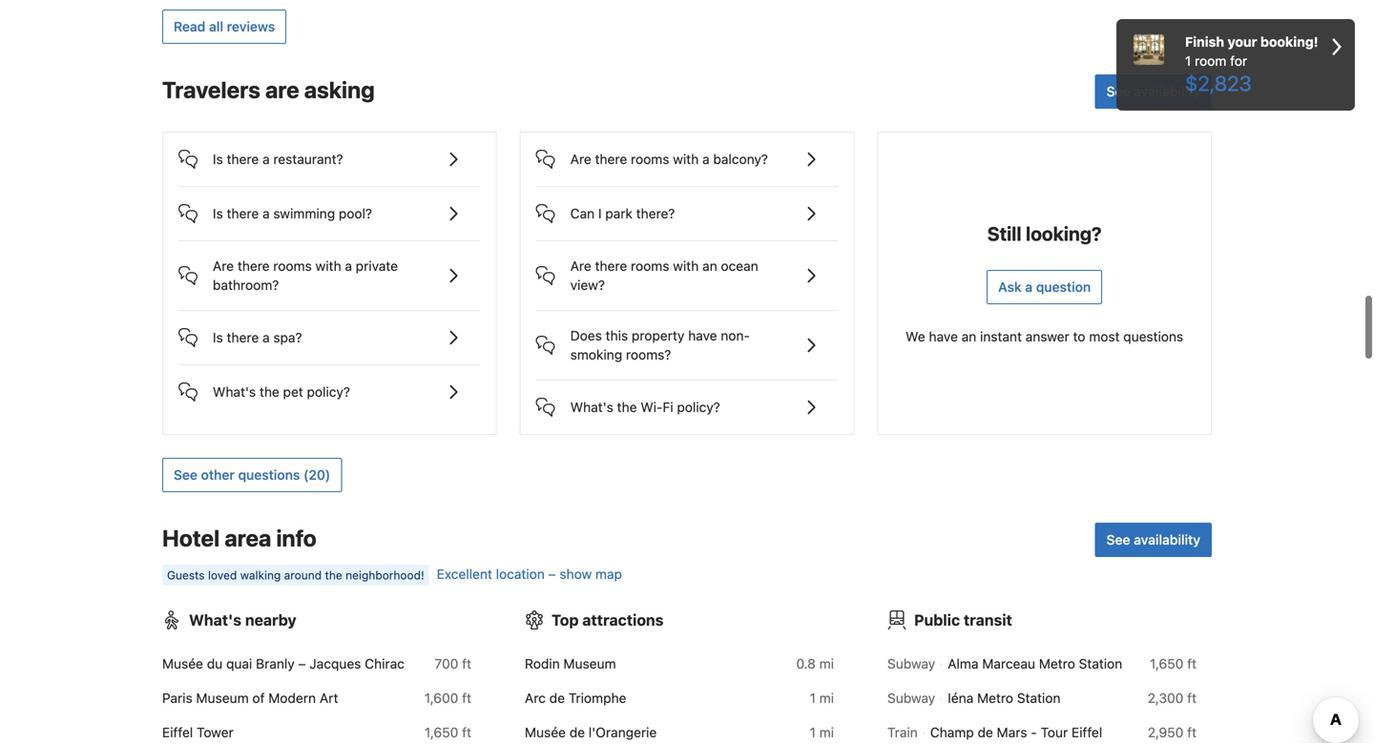 Task type: locate. For each thing, give the bounding box(es) containing it.
what's the wi-fi policy? button
[[536, 381, 839, 419]]

1 horizontal spatial –
[[549, 567, 556, 583]]

finish
[[1186, 34, 1225, 50]]

ft right 2,950 at bottom right
[[1188, 725, 1197, 741]]

2 see availability from the top
[[1107, 532, 1201, 548]]

with left private
[[316, 258, 341, 274]]

1
[[1186, 53, 1192, 69], [810, 691, 816, 707], [810, 725, 816, 741]]

a left private
[[345, 258, 352, 274]]

0 vertical spatial see availability button
[[1096, 75, 1213, 109]]

1 mi
[[810, 691, 835, 707], [810, 725, 835, 741]]

museum
[[564, 657, 617, 672], [196, 691, 249, 707]]

there for is there a swimming pool?
[[227, 206, 259, 222]]

1 horizontal spatial 1,650 ft
[[1151, 657, 1197, 672]]

ft right 2,300
[[1188, 691, 1197, 707]]

tower
[[197, 725, 234, 741]]

1 inside the finish your booking! 1 room for $2,823
[[1186, 53, 1192, 69]]

1 vertical spatial 1
[[810, 691, 816, 707]]

1 vertical spatial see
[[174, 468, 198, 483]]

the left wi-
[[617, 400, 637, 416]]

1,650 ft up the 2,300 ft
[[1151, 657, 1197, 672]]

0 horizontal spatial the
[[260, 384, 280, 400]]

there for is there a restaurant?
[[227, 151, 259, 167]]

1 vertical spatial 1 mi
[[810, 725, 835, 741]]

0 vertical spatial subway
[[888, 657, 936, 672]]

1 vertical spatial metro
[[978, 691, 1014, 707]]

pool?
[[339, 206, 372, 222]]

1 vertical spatial availability
[[1135, 532, 1201, 548]]

0 vertical spatial is
[[213, 151, 223, 167]]

travelers are asking
[[162, 77, 375, 103]]

with inside are there rooms with a private bathroom?
[[316, 258, 341, 274]]

1 vertical spatial subway
[[888, 691, 936, 707]]

the left pet
[[260, 384, 280, 400]]

there?
[[637, 206, 675, 222]]

chirac
[[365, 657, 405, 672]]

2 horizontal spatial de
[[978, 725, 994, 741]]

a left balcony?
[[703, 151, 710, 167]]

is inside is there a restaurant? button
[[213, 151, 223, 167]]

0 vertical spatial availability
[[1135, 84, 1201, 99]]

what's for what's the wi-fi policy?
[[571, 400, 614, 416]]

rooms for balcony?
[[631, 151, 670, 167]]

there left swimming in the left of the page
[[227, 206, 259, 222]]

policy?
[[307, 384, 350, 400], [677, 400, 721, 416]]

de for champ
[[978, 725, 994, 741]]

–
[[549, 567, 556, 583], [298, 657, 306, 672]]

is for is there a restaurant?
[[213, 151, 223, 167]]

0 horizontal spatial museum
[[196, 691, 249, 707]]

1 1 mi from the top
[[810, 691, 835, 707]]

1 vertical spatial see availability button
[[1096, 523, 1213, 558]]

mi
[[820, 657, 835, 672], [820, 691, 835, 707], [820, 725, 835, 741]]

map
[[596, 567, 623, 583]]

question
[[1037, 279, 1092, 295]]

of
[[253, 691, 265, 707]]

there for are there rooms with a private bathroom?
[[238, 258, 270, 274]]

there for is there a spa?
[[227, 330, 259, 346]]

2 availability from the top
[[1135, 532, 1201, 548]]

1 horizontal spatial musée
[[525, 725, 566, 741]]

1 vertical spatial musée
[[525, 725, 566, 741]]

station down alma marceau metro station
[[1018, 691, 1061, 707]]

musée
[[162, 657, 203, 672], [525, 725, 566, 741]]

2 vertical spatial mi
[[820, 725, 835, 741]]

1 horizontal spatial policy?
[[677, 400, 721, 416]]

have inside does this property have non- smoking rooms?
[[689, 328, 718, 344]]

– right 'branly'
[[298, 657, 306, 672]]

0 horizontal spatial de
[[550, 691, 565, 707]]

looking?
[[1026, 223, 1102, 245]]

is for is there a spa?
[[213, 330, 223, 346]]

smoking
[[571, 347, 623, 363]]

finish your booking! 1 room for $2,823
[[1186, 34, 1319, 95]]

excellent location – show map
[[437, 567, 623, 583]]

subway for iéna metro station
[[888, 691, 936, 707]]

2 horizontal spatial the
[[617, 400, 637, 416]]

1 eiffel from the left
[[162, 725, 193, 741]]

an left the ocean
[[703, 258, 718, 274]]

2 vertical spatial is
[[213, 330, 223, 346]]

rightchevron image
[[1333, 32, 1343, 61]]

is there a restaurant?
[[213, 151, 343, 167]]

2 mi from the top
[[820, 691, 835, 707]]

l'orangerie
[[589, 725, 657, 741]]

are inside are there rooms with an ocean view?
[[571, 258, 592, 274]]

rooms down the there?
[[631, 258, 670, 274]]

modern
[[269, 691, 316, 707]]

0 horizontal spatial metro
[[978, 691, 1014, 707]]

1 horizontal spatial an
[[962, 329, 977, 345]]

are there rooms with a private bathroom? button
[[179, 242, 481, 295]]

a inside are there rooms with a private bathroom?
[[345, 258, 352, 274]]

de right arc
[[550, 691, 565, 707]]

subway down public
[[888, 657, 936, 672]]

rooms
[[631, 151, 670, 167], [273, 258, 312, 274], [631, 258, 670, 274]]

are for are there rooms with a private bathroom?
[[213, 258, 234, 274]]

1,650 ft down the 1,600 ft at the left of page
[[425, 725, 472, 741]]

rooms up the there?
[[631, 151, 670, 167]]

1 see availability button from the top
[[1096, 75, 1213, 109]]

1 horizontal spatial have
[[930, 329, 959, 345]]

is up bathroom? at left top
[[213, 206, 223, 222]]

there inside are there rooms with a balcony? button
[[595, 151, 628, 167]]

1 is from the top
[[213, 151, 223, 167]]

rooms up bathroom? at left top
[[273, 258, 312, 274]]

with inside are there rooms with a balcony? button
[[673, 151, 699, 167]]

musée left du
[[162, 657, 203, 672]]

0 vertical spatial 1,650 ft
[[1151, 657, 1197, 672]]

see for travelers are asking
[[1107, 84, 1131, 99]]

i
[[599, 206, 602, 222]]

2 1 mi from the top
[[810, 725, 835, 741]]

the for pet
[[260, 384, 280, 400]]

are up bathroom? at left top
[[213, 258, 234, 274]]

1 vertical spatial station
[[1018, 691, 1061, 707]]

1,650 up 2,300
[[1151, 657, 1184, 672]]

guests loved walking around the neighborhood!
[[167, 569, 425, 583]]

2 eiffel from the left
[[1072, 725, 1103, 741]]

have left non-
[[689, 328, 718, 344]]

rooms inside are there rooms with an ocean view?
[[631, 258, 670, 274]]

rooms inside are there rooms with a private bathroom?
[[273, 258, 312, 274]]

0 horizontal spatial 1,650 ft
[[425, 725, 472, 741]]

1 horizontal spatial station
[[1080, 657, 1123, 672]]

there inside is there a swimming pool? button
[[227, 206, 259, 222]]

metro right 'iéna'
[[978, 691, 1014, 707]]

what's up du
[[189, 612, 242, 630]]

reviews
[[227, 19, 275, 35]]

0 vertical spatial an
[[703, 258, 718, 274]]

0 horizontal spatial an
[[703, 258, 718, 274]]

1 horizontal spatial metro
[[1040, 657, 1076, 672]]

2 vertical spatial 1
[[810, 725, 816, 741]]

are inside are there rooms with a private bathroom?
[[213, 258, 234, 274]]

arc
[[525, 691, 546, 707]]

neighborhood!
[[346, 569, 425, 583]]

1 subway from the top
[[888, 657, 936, 672]]

what's down smoking
[[571, 400, 614, 416]]

other
[[201, 468, 235, 483]]

there inside are there rooms with an ocean view?
[[595, 258, 628, 274]]

2 subway from the top
[[888, 691, 936, 707]]

availability
[[1135, 84, 1201, 99], [1135, 532, 1201, 548]]

$2,823
[[1186, 71, 1253, 95]]

0 horizontal spatial eiffel
[[162, 725, 193, 741]]

2 see availability button from the top
[[1096, 523, 1213, 558]]

the right around
[[325, 569, 343, 583]]

1 see availability from the top
[[1107, 84, 1201, 99]]

is down bathroom? at left top
[[213, 330, 223, 346]]

0 vertical spatial musée
[[162, 657, 203, 672]]

station right marceau
[[1080, 657, 1123, 672]]

have right we
[[930, 329, 959, 345]]

0 vertical spatial mi
[[820, 657, 835, 672]]

tour
[[1041, 725, 1069, 741]]

travelers
[[162, 77, 261, 103]]

see availability button
[[1096, 75, 1213, 109], [1096, 523, 1213, 558]]

with for private
[[316, 258, 341, 274]]

with left the ocean
[[673, 258, 699, 274]]

questions
[[1124, 329, 1184, 345], [238, 468, 300, 483]]

there inside is there a spa? button
[[227, 330, 259, 346]]

3 is from the top
[[213, 330, 223, 346]]

0 horizontal spatial have
[[689, 328, 718, 344]]

museum up "tower"
[[196, 691, 249, 707]]

metro
[[1040, 657, 1076, 672], [978, 691, 1014, 707]]

de left mars at right bottom
[[978, 725, 994, 741]]

1 availability from the top
[[1135, 84, 1201, 99]]

1 mi for l'orangerie
[[810, 725, 835, 741]]

spa?
[[273, 330, 302, 346]]

restaurant?
[[273, 151, 343, 167]]

1 vertical spatial 1,650
[[425, 725, 459, 741]]

there inside are there rooms with a private bathroom?
[[238, 258, 270, 274]]

-
[[1031, 725, 1038, 741]]

are there rooms with a balcony?
[[571, 151, 769, 167]]

1 horizontal spatial questions
[[1124, 329, 1184, 345]]

swimming
[[273, 206, 335, 222]]

an left instant on the top right of page
[[962, 329, 977, 345]]

0 vertical spatial metro
[[1040, 657, 1076, 672]]

are up view?
[[571, 258, 592, 274]]

what's for what's the pet policy?
[[213, 384, 256, 400]]

subway up train
[[888, 691, 936, 707]]

does
[[571, 328, 602, 344]]

policy? right pet
[[307, 384, 350, 400]]

there
[[227, 151, 259, 167], [595, 151, 628, 167], [227, 206, 259, 222], [238, 258, 270, 274], [595, 258, 628, 274], [227, 330, 259, 346]]

eiffel down paris at the bottom
[[162, 725, 193, 741]]

is inside is there a spa? button
[[213, 330, 223, 346]]

pet
[[283, 384, 303, 400]]

with inside are there rooms with an ocean view?
[[673, 258, 699, 274]]

0 vertical spatial station
[[1080, 657, 1123, 672]]

1 vertical spatial mi
[[820, 691, 835, 707]]

metro right marceau
[[1040, 657, 1076, 672]]

rooms for private
[[273, 258, 312, 274]]

0 vertical spatial 1,650
[[1151, 657, 1184, 672]]

0 vertical spatial 1
[[1186, 53, 1192, 69]]

what's for what's nearby
[[189, 612, 242, 630]]

can
[[571, 206, 595, 222]]

– left show
[[549, 567, 556, 583]]

attractions
[[583, 612, 664, 630]]

quai
[[226, 657, 252, 672]]

what's the wi-fi policy?
[[571, 400, 721, 416]]

eiffel right tour
[[1072, 725, 1103, 741]]

there up view?
[[595, 258, 628, 274]]

is down travelers
[[213, 151, 223, 167]]

see availability for asking
[[1107, 84, 1201, 99]]

0 horizontal spatial policy?
[[307, 384, 350, 400]]

1 horizontal spatial the
[[325, 569, 343, 583]]

is inside is there a swimming pool? button
[[213, 206, 223, 222]]

0 vertical spatial see availability
[[1107, 84, 1201, 99]]

champ de mars - tour eiffel
[[931, 725, 1103, 741]]

are for are there rooms with a balcony?
[[571, 151, 592, 167]]

1 horizontal spatial eiffel
[[1072, 725, 1103, 741]]

1,600
[[425, 691, 459, 707]]

2,950 ft
[[1149, 725, 1197, 741]]

see
[[1107, 84, 1131, 99], [174, 468, 198, 483], [1107, 532, 1131, 548]]

the
[[260, 384, 280, 400], [617, 400, 637, 416], [325, 569, 343, 583]]

questions left (20)
[[238, 468, 300, 483]]

ft up the 2,300 ft
[[1188, 657, 1197, 672]]

700 ft
[[435, 657, 472, 672]]

musée for musée de l'orangerie
[[525, 725, 566, 741]]

1 vertical spatial is
[[213, 206, 223, 222]]

ft down the 1,600 ft at the left of page
[[462, 725, 472, 741]]

area
[[225, 525, 272, 552]]

700
[[435, 657, 459, 672]]

0 vertical spatial museum
[[564, 657, 617, 672]]

answer
[[1026, 329, 1070, 345]]

can i park there?
[[571, 206, 675, 222]]

what's
[[213, 384, 256, 400], [571, 400, 614, 416], [189, 612, 242, 630]]

2 is from the top
[[213, 206, 223, 222]]

de for musée
[[570, 725, 585, 741]]

musée down arc
[[525, 725, 566, 741]]

with up can i park there? button at the top of the page
[[673, 151, 699, 167]]

museum up "triomphe"
[[564, 657, 617, 672]]

1,650 ft
[[1151, 657, 1197, 672], [425, 725, 472, 741]]

2,950
[[1149, 725, 1184, 741]]

1 vertical spatial –
[[298, 657, 306, 672]]

info
[[276, 525, 317, 552]]

public transit
[[915, 612, 1013, 630]]

hotel
[[162, 525, 220, 552]]

2 vertical spatial see
[[1107, 532, 1131, 548]]

a left spa?
[[263, 330, 270, 346]]

asking
[[304, 77, 375, 103]]

0 horizontal spatial musée
[[162, 657, 203, 672]]

what's left pet
[[213, 384, 256, 400]]

1 vertical spatial questions
[[238, 468, 300, 483]]

de down arc de triomphe
[[570, 725, 585, 741]]

is there a spa? button
[[179, 311, 481, 350]]

1,650 down "1,600"
[[425, 725, 459, 741]]

with
[[673, 151, 699, 167], [316, 258, 341, 274], [673, 258, 699, 274]]

3 mi from the top
[[820, 725, 835, 741]]

questions right most
[[1124, 329, 1184, 345]]

there left 'restaurant?'
[[227, 151, 259, 167]]

there left spa?
[[227, 330, 259, 346]]

policy? right fi
[[677, 400, 721, 416]]

0 vertical spatial 1 mi
[[810, 691, 835, 707]]

location
[[496, 567, 545, 583]]

1 horizontal spatial museum
[[564, 657, 617, 672]]

art
[[320, 691, 338, 707]]

0 horizontal spatial questions
[[238, 468, 300, 483]]

what's the pet policy? button
[[179, 366, 481, 404]]

0 vertical spatial see
[[1107, 84, 1131, 99]]

1 vertical spatial museum
[[196, 691, 249, 707]]

are
[[571, 151, 592, 167], [213, 258, 234, 274], [571, 258, 592, 274]]

park
[[606, 206, 633, 222]]

availability for hotel area info
[[1135, 532, 1201, 548]]

1 horizontal spatial de
[[570, 725, 585, 741]]

1 vertical spatial see availability
[[1107, 532, 1201, 548]]

a left swimming in the left of the page
[[263, 206, 270, 222]]

are up can
[[571, 151, 592, 167]]

rooms for ocean
[[631, 258, 670, 274]]

alma
[[948, 657, 979, 672]]

champ
[[931, 725, 975, 741]]

0 horizontal spatial station
[[1018, 691, 1061, 707]]

there up bathroom? at left top
[[238, 258, 270, 274]]

there up park
[[595, 151, 628, 167]]

1,600 ft
[[425, 691, 472, 707]]

there inside is there a restaurant? button
[[227, 151, 259, 167]]

ft
[[462, 657, 472, 672], [1188, 657, 1197, 672], [462, 691, 472, 707], [1188, 691, 1197, 707], [462, 725, 472, 741], [1188, 725, 1197, 741]]

are for are there rooms with an ocean view?
[[571, 258, 592, 274]]



Task type: describe. For each thing, give the bounding box(es) containing it.
de for arc
[[550, 691, 565, 707]]

0.8
[[797, 657, 816, 672]]

we have an instant answer to most questions
[[906, 329, 1184, 345]]

1 mi for triomphe
[[810, 691, 835, 707]]

marceau
[[983, 657, 1036, 672]]

with for ocean
[[673, 258, 699, 274]]

iéna metro station
[[948, 691, 1061, 707]]

read all reviews button
[[162, 10, 287, 44]]

2,300
[[1148, 691, 1184, 707]]

availability for travelers are asking
[[1135, 84, 1201, 99]]

1 vertical spatial an
[[962, 329, 977, 345]]

subway for alma marceau metro station
[[888, 657, 936, 672]]

arc de triomphe
[[525, 691, 627, 707]]

0 horizontal spatial –
[[298, 657, 306, 672]]

are there rooms with an ocean view? button
[[536, 242, 839, 295]]

rodin museum
[[525, 657, 617, 672]]

bathroom?
[[213, 278, 279, 293]]

0.8 mi
[[797, 657, 835, 672]]

musée for musée du quai branly – jacques chirac
[[162, 657, 203, 672]]

are there rooms with a private bathroom?
[[213, 258, 398, 293]]

can i park there? button
[[536, 187, 839, 225]]

read
[[174, 19, 206, 35]]

rooms?
[[626, 347, 672, 363]]

property
[[632, 328, 685, 344]]

1 for musée de l'orangerie
[[810, 725, 816, 741]]

ocean
[[721, 258, 759, 274]]

is there a swimming pool? button
[[179, 187, 481, 225]]

alma marceau metro station
[[948, 657, 1123, 672]]

public
[[915, 612, 961, 630]]

ask a question
[[999, 279, 1092, 295]]

1 for arc de triomphe
[[810, 691, 816, 707]]

with for balcony?
[[673, 151, 699, 167]]

does this property have non- smoking rooms? button
[[536, 311, 839, 365]]

ft right the 700
[[462, 657, 472, 672]]

ask
[[999, 279, 1022, 295]]

balcony?
[[714, 151, 769, 167]]

a left 'restaurant?'
[[263, 151, 270, 167]]

see availability for info
[[1107, 532, 1201, 548]]

hotel area info
[[162, 525, 317, 552]]

see inside "button"
[[174, 468, 198, 483]]

most
[[1090, 329, 1120, 345]]

to
[[1074, 329, 1086, 345]]

musée de l'orangerie
[[525, 725, 657, 741]]

ft right "1,600"
[[462, 691, 472, 707]]

1 vertical spatial 1,650 ft
[[425, 725, 472, 741]]

mi for l'orangerie
[[820, 725, 835, 741]]

jacques
[[310, 657, 361, 672]]

are there rooms with a balcony? button
[[536, 133, 839, 171]]

is for is there a swimming pool?
[[213, 206, 223, 222]]

see availability button for travelers are asking
[[1096, 75, 1213, 109]]

rodin
[[525, 657, 560, 672]]

1 mi from the top
[[820, 657, 835, 672]]

still
[[988, 223, 1022, 245]]

2,300 ft
[[1148, 691, 1197, 707]]

are
[[265, 77, 299, 103]]

a right ask
[[1026, 279, 1033, 295]]

what's nearby
[[189, 612, 297, 630]]

are there rooms with an ocean view?
[[571, 258, 759, 293]]

mars
[[997, 725, 1028, 741]]

the for wi-
[[617, 400, 637, 416]]

eiffel tower
[[162, 725, 234, 741]]

this
[[606, 328, 628, 344]]

guests
[[167, 569, 205, 583]]

0 horizontal spatial 1,650
[[425, 725, 459, 741]]

private
[[356, 258, 398, 274]]

paris
[[162, 691, 193, 707]]

there for are there rooms with a balcony?
[[595, 151, 628, 167]]

see for hotel area info
[[1107, 532, 1131, 548]]

there for are there rooms with an ocean view?
[[595, 258, 628, 274]]

view?
[[571, 278, 605, 293]]

instant
[[981, 329, 1023, 345]]

du
[[207, 657, 223, 672]]

ask a question button
[[987, 270, 1103, 305]]

is there a spa?
[[213, 330, 302, 346]]

museum for paris
[[196, 691, 249, 707]]

mi for triomphe
[[820, 691, 835, 707]]

your
[[1228, 34, 1258, 50]]

fi
[[663, 400, 674, 416]]

museum for rodin
[[564, 657, 617, 672]]

wi-
[[641, 400, 663, 416]]

nearby
[[245, 612, 297, 630]]

around
[[284, 569, 322, 583]]

see availability button for hotel area info
[[1096, 523, 1213, 558]]

what's the pet policy?
[[213, 384, 350, 400]]

train
[[888, 725, 918, 741]]

transit
[[964, 612, 1013, 630]]

triomphe
[[569, 691, 627, 707]]

excellent
[[437, 567, 493, 583]]

0 vertical spatial questions
[[1124, 329, 1184, 345]]

questions inside see other questions (20) "button"
[[238, 468, 300, 483]]

branly
[[256, 657, 295, 672]]

is there a swimming pool?
[[213, 206, 372, 222]]

all
[[209, 19, 223, 35]]

1 horizontal spatial 1,650
[[1151, 657, 1184, 672]]

still looking?
[[988, 223, 1102, 245]]

an inside are there rooms with an ocean view?
[[703, 258, 718, 274]]

iéna
[[948, 691, 974, 707]]

0 vertical spatial –
[[549, 567, 556, 583]]

(20)
[[304, 468, 331, 483]]

see other questions (20)
[[174, 468, 331, 483]]

walking
[[240, 569, 281, 583]]



Task type: vqa. For each thing, say whether or not it's contained in the screenshot.


